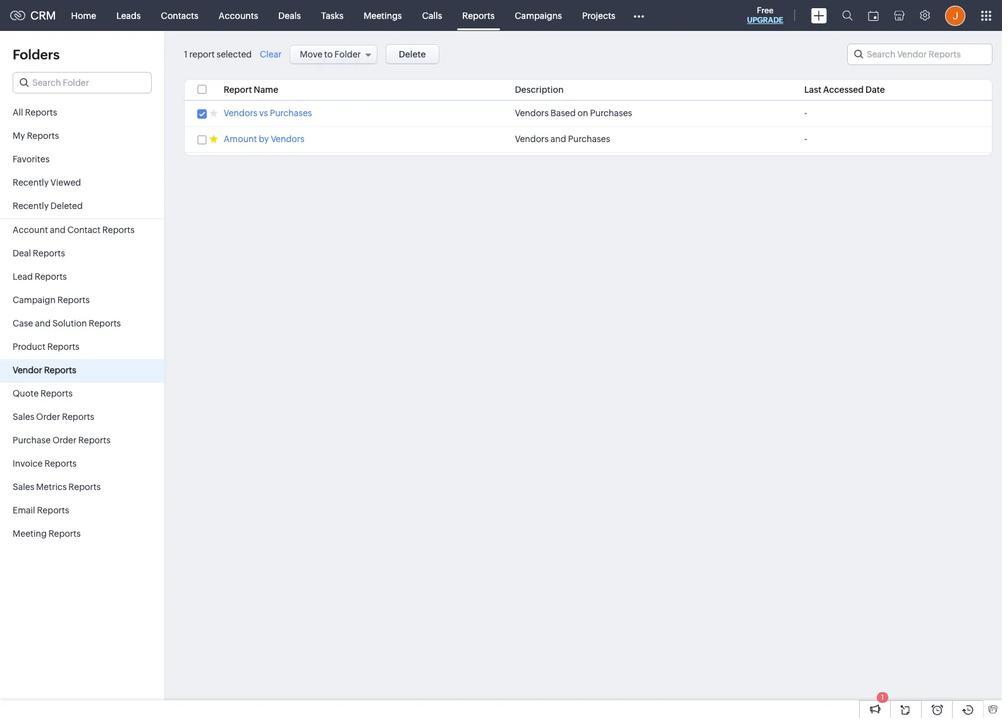 Task type: describe. For each thing, give the bounding box(es) containing it.
quote
[[13, 389, 39, 399]]

purchases right on
[[590, 108, 632, 118]]

vendors vs purchases link
[[224, 108, 312, 120]]

accounts link
[[209, 0, 268, 31]]

reports down metrics
[[37, 506, 69, 516]]

quote reports
[[13, 389, 73, 399]]

clear
[[260, 49, 282, 59]]

meeting reports link
[[0, 524, 164, 547]]

recently deleted link
[[0, 195, 164, 219]]

create menu element
[[804, 0, 835, 31]]

tasks
[[321, 10, 344, 21]]

and for vendors
[[551, 134, 566, 144]]

email reports link
[[0, 500, 164, 524]]

search image
[[842, 10, 853, 21]]

viewed
[[50, 178, 81, 188]]

amount by vendors
[[224, 134, 304, 144]]

purchases for vendors vs purchases
[[270, 108, 312, 118]]

reports down product reports
[[44, 365, 76, 376]]

calls
[[422, 10, 442, 21]]

reports down "invoice reports" link
[[69, 482, 101, 493]]

reports down 'sales order reports' link
[[78, 436, 111, 446]]

purchase
[[13, 436, 51, 446]]

reports down purchase order reports at the left of page
[[44, 459, 77, 469]]

lead reports
[[13, 272, 67, 282]]

leads
[[116, 10, 141, 21]]

crm link
[[10, 9, 56, 22]]

reports down email reports link
[[48, 529, 81, 539]]

sales for sales order reports
[[13, 412, 34, 422]]

delete
[[399, 49, 426, 59]]

on
[[578, 108, 588, 118]]

by
[[259, 134, 269, 144]]

vendors and purchases
[[515, 134, 610, 144]]

vendors for vendors vs purchases
[[224, 108, 257, 118]]

recently deleted
[[13, 201, 83, 211]]

leads link
[[106, 0, 151, 31]]

campaigns link
[[505, 0, 572, 31]]

reports inside 'link'
[[33, 248, 65, 259]]

email reports
[[13, 506, 69, 516]]

recently for recently deleted
[[13, 201, 49, 211]]

case
[[13, 319, 33, 329]]

case and solution reports link
[[0, 313, 164, 336]]

favorites
[[13, 154, 50, 164]]

create menu image
[[811, 8, 827, 23]]

deals link
[[268, 0, 311, 31]]

order for purchase
[[52, 436, 76, 446]]

contact
[[67, 225, 101, 235]]

reports down case and solution reports
[[47, 342, 79, 352]]

deleted
[[50, 201, 83, 211]]

product reports link
[[0, 336, 164, 360]]

- for vendors and purchases
[[804, 134, 807, 144]]

account
[[13, 225, 48, 235]]

folder
[[335, 49, 361, 59]]

order for sales
[[36, 412, 60, 422]]

report name
[[224, 85, 278, 95]]

campaign reports
[[13, 295, 90, 305]]

home link
[[61, 0, 106, 31]]

Other Modules field
[[626, 5, 653, 26]]

report
[[224, 85, 252, 95]]

invoice reports
[[13, 459, 77, 469]]

email
[[13, 506, 35, 516]]

sales order reports link
[[0, 407, 164, 430]]

Search Folder text field
[[13, 73, 151, 93]]

reports down quote reports link
[[62, 412, 94, 422]]

profile image
[[945, 5, 966, 26]]

campaign
[[13, 295, 56, 305]]

tasks link
[[311, 0, 354, 31]]

vendor reports link
[[0, 360, 164, 383]]

projects
[[582, 10, 616, 21]]

to
[[324, 49, 333, 59]]

crm
[[30, 9, 56, 22]]

favorites link
[[0, 149, 164, 172]]

accounts
[[219, 10, 258, 21]]

purchases for vendors and purchases
[[568, 134, 610, 144]]

reports up sales order reports
[[40, 389, 73, 399]]

amount
[[224, 134, 257, 144]]

lead
[[13, 272, 33, 282]]

reports right all
[[25, 107, 57, 118]]

and for case
[[35, 319, 51, 329]]

recently viewed link
[[0, 172, 164, 195]]

vendors vs purchases
[[224, 108, 312, 118]]

1 for 1 report selected
[[184, 49, 188, 59]]

case and solution reports
[[13, 319, 121, 329]]

my
[[13, 131, 25, 141]]

folders
[[13, 47, 60, 63]]

deal reports link
[[0, 243, 164, 266]]

solution
[[52, 319, 87, 329]]

amount by vendors link
[[224, 134, 304, 146]]

projects link
[[572, 0, 626, 31]]

account and contact reports
[[13, 225, 135, 235]]

product
[[13, 342, 45, 352]]



Task type: vqa. For each thing, say whether or not it's contained in the screenshot.
size image
no



Task type: locate. For each thing, give the bounding box(es) containing it.
2 - from the top
[[804, 134, 807, 144]]

order down sales order reports
[[52, 436, 76, 446]]

calls link
[[412, 0, 452, 31]]

sales for sales metrics reports
[[13, 482, 34, 493]]

0 horizontal spatial 1
[[184, 49, 188, 59]]

Search Vendor Reports text field
[[848, 44, 992, 64]]

invoice reports link
[[0, 453, 164, 477]]

Move to Folder field
[[290, 45, 377, 64]]

my reports link
[[0, 125, 164, 149]]

contacts link
[[151, 0, 209, 31]]

2 vertical spatial and
[[35, 319, 51, 329]]

accessed
[[823, 85, 864, 95]]

all reports link
[[0, 102, 164, 125]]

vendors based on purchases
[[515, 108, 632, 118]]

1 recently from the top
[[13, 178, 49, 188]]

1 vertical spatial and
[[50, 225, 65, 235]]

all reports
[[13, 107, 57, 118]]

account and contact reports link
[[0, 219, 164, 243]]

meeting
[[13, 529, 47, 539]]

1 vertical spatial 1
[[881, 694, 884, 702]]

sales metrics reports link
[[0, 477, 164, 500]]

vendor
[[13, 365, 42, 376]]

vendors left vs
[[224, 108, 257, 118]]

date
[[866, 85, 885, 95]]

order down quote reports
[[36, 412, 60, 422]]

2 sales from the top
[[13, 482, 34, 493]]

1 vertical spatial sales
[[13, 482, 34, 493]]

meetings link
[[354, 0, 412, 31]]

product reports
[[13, 342, 79, 352]]

order inside purchase order reports link
[[52, 436, 76, 446]]

vendors down vendors based on purchases
[[515, 134, 549, 144]]

description
[[515, 85, 564, 95]]

delete button
[[386, 44, 439, 64]]

calendar image
[[868, 10, 879, 21]]

campaigns
[[515, 10, 562, 21]]

metrics
[[36, 482, 67, 493]]

recently up account
[[13, 201, 49, 211]]

sales up email
[[13, 482, 34, 493]]

upgrade
[[747, 16, 783, 25]]

sales order reports
[[13, 412, 94, 422]]

and for account
[[50, 225, 65, 235]]

reports up lead reports
[[33, 248, 65, 259]]

free upgrade
[[747, 6, 783, 25]]

profile element
[[938, 0, 973, 31]]

1 horizontal spatial 1
[[881, 694, 884, 702]]

-
[[804, 108, 807, 118], [804, 134, 807, 144]]

and right case
[[35, 319, 51, 329]]

reports right calls
[[462, 10, 495, 21]]

sales metrics reports
[[13, 482, 101, 493]]

1 sales from the top
[[13, 412, 34, 422]]

vs
[[259, 108, 268, 118]]

quote reports link
[[0, 383, 164, 407]]

0 vertical spatial sales
[[13, 412, 34, 422]]

vendors down description
[[515, 108, 549, 118]]

contacts
[[161, 10, 198, 21]]

vendors for vendors and purchases
[[515, 134, 549, 144]]

vendor reports
[[13, 365, 76, 376]]

vendors for vendors based on purchases
[[515, 108, 549, 118]]

last accessed date
[[804, 85, 885, 95]]

0 vertical spatial order
[[36, 412, 60, 422]]

lead reports link
[[0, 266, 164, 290]]

2 recently from the top
[[13, 201, 49, 211]]

1 - from the top
[[804, 108, 807, 118]]

meeting reports
[[13, 529, 81, 539]]

move to folder
[[300, 49, 361, 59]]

0 vertical spatial recently
[[13, 178, 49, 188]]

search element
[[835, 0, 861, 31]]

1 report selected
[[184, 49, 252, 59]]

1 vertical spatial -
[[804, 134, 807, 144]]

selected
[[217, 49, 252, 59]]

name
[[254, 85, 278, 95]]

and
[[551, 134, 566, 144], [50, 225, 65, 235], [35, 319, 51, 329]]

sales down quote
[[13, 412, 34, 422]]

order inside 'sales order reports' link
[[36, 412, 60, 422]]

reports link
[[452, 0, 505, 31]]

0 vertical spatial 1
[[184, 49, 188, 59]]

recently down favorites
[[13, 178, 49, 188]]

recently for recently viewed
[[13, 178, 49, 188]]

invoice
[[13, 459, 43, 469]]

home
[[71, 10, 96, 21]]

1 vertical spatial order
[[52, 436, 76, 446]]

and down deleted
[[50, 225, 65, 235]]

vendors right by
[[271, 134, 304, 144]]

purchases
[[270, 108, 312, 118], [590, 108, 632, 118], [568, 134, 610, 144]]

0 vertical spatial and
[[551, 134, 566, 144]]

reports up solution
[[57, 295, 90, 305]]

deals
[[278, 10, 301, 21]]

reports
[[462, 10, 495, 21], [25, 107, 57, 118], [27, 131, 59, 141], [102, 225, 135, 235], [33, 248, 65, 259], [35, 272, 67, 282], [57, 295, 90, 305], [89, 319, 121, 329], [47, 342, 79, 352], [44, 365, 76, 376], [40, 389, 73, 399], [62, 412, 94, 422], [78, 436, 111, 446], [44, 459, 77, 469], [69, 482, 101, 493], [37, 506, 69, 516], [48, 529, 81, 539]]

move
[[300, 49, 322, 59]]

purchases right vs
[[270, 108, 312, 118]]

and down based
[[551, 134, 566, 144]]

recently viewed
[[13, 178, 81, 188]]

campaign reports link
[[0, 290, 164, 313]]

purchases down on
[[568, 134, 610, 144]]

- for vendors based on purchases
[[804, 108, 807, 118]]

1
[[184, 49, 188, 59], [881, 694, 884, 702]]

based
[[551, 108, 576, 118]]

free
[[757, 6, 774, 15]]

meetings
[[364, 10, 402, 21]]

1 for 1
[[881, 694, 884, 702]]

my reports
[[13, 131, 59, 141]]

report
[[189, 49, 215, 59]]

order
[[36, 412, 60, 422], [52, 436, 76, 446]]

deal
[[13, 248, 31, 259]]

0 vertical spatial -
[[804, 108, 807, 118]]

reports right my
[[27, 131, 59, 141]]

reports down campaign reports link
[[89, 319, 121, 329]]

purchase order reports
[[13, 436, 111, 446]]

1 vertical spatial recently
[[13, 201, 49, 211]]

purchase order reports link
[[0, 430, 164, 453]]

deal reports
[[13, 248, 65, 259]]

reports up the campaign reports on the left top
[[35, 272, 67, 282]]

reports right contact
[[102, 225, 135, 235]]



